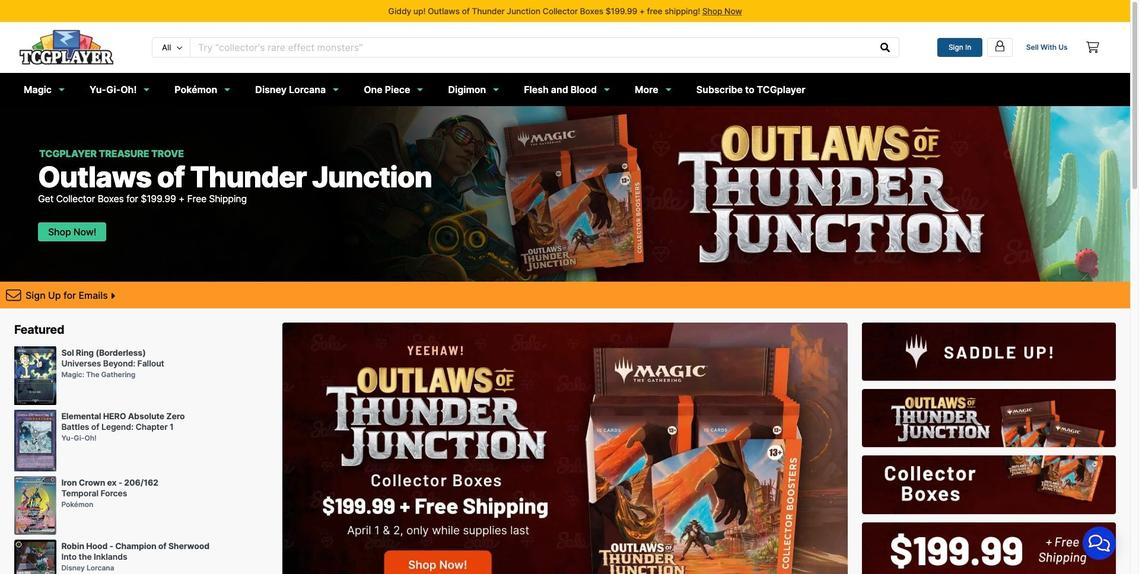 Task type: describe. For each thing, give the bounding box(es) containing it.
caret right image
[[110, 292, 115, 301]]

view your shopping cart image
[[1087, 42, 1100, 53]]

elemental hero absolute zero image
[[14, 410, 56, 472]]



Task type: locate. For each thing, give the bounding box(es) containing it.
None text field
[[191, 38, 873, 57]]

tcgplayer.com image
[[19, 30, 114, 65]]

application
[[1069, 513, 1131, 575]]

envelope image
[[6, 288, 21, 303]]

iron crown ex - 206/162 image
[[14, 477, 56, 536]]

robin hood - champion of sherwood image
[[14, 540, 56, 575]]

sol ring (borderless) image
[[14, 347, 56, 406]]

outlaws of thunder junction treasure trove image
[[283, 323, 848, 575], [862, 323, 1117, 381], [862, 390, 1117, 448], [862, 456, 1117, 514], [862, 523, 1117, 575]]

user icon image
[[994, 40, 1007, 52]]

submit your search image
[[881, 43, 891, 52]]



Task type: vqa. For each thing, say whether or not it's contained in the screenshot.
DIRECT BY TCGPLAYER image on the bottom left
no



